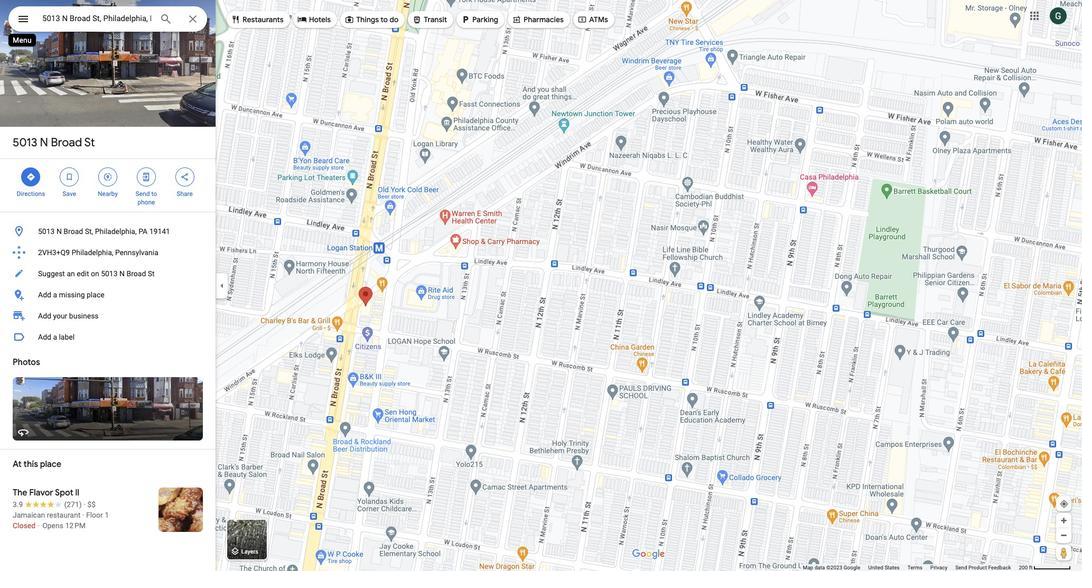 Task type: vqa. For each thing, say whether or not it's contained in the screenshot.


Task type: describe. For each thing, give the bounding box(es) containing it.
200 ft
[[1019, 565, 1033, 571]]

n for 5013 n broad st
[[40, 135, 48, 150]]

collapse side panel image
[[216, 280, 228, 292]]

to inside  things to do
[[381, 15, 388, 24]]


[[412, 14, 422, 25]]

 things to do
[[345, 14, 399, 25]]

product
[[969, 565, 987, 571]]

add a label button
[[0, 327, 216, 348]]

things
[[356, 15, 379, 24]]

map
[[803, 565, 814, 571]]

this
[[24, 459, 38, 470]]

200 ft button
[[1019, 565, 1071, 571]]

edit
[[77, 270, 89, 278]]

5013 for 5013 n broad st, philadelphia, pa 19141
[[38, 227, 55, 236]]

200
[[1019, 565, 1028, 571]]

your
[[53, 312, 67, 320]]

business
[[69, 312, 99, 320]]

spot
[[55, 488, 73, 498]]

united states button
[[869, 565, 900, 571]]

do
[[390, 15, 399, 24]]

$$
[[87, 501, 96, 509]]

phone
[[138, 199, 155, 206]]

united
[[869, 565, 884, 571]]

a for missing
[[53, 291, 57, 299]]

 hotels
[[297, 14, 331, 25]]

states
[[885, 565, 900, 571]]

terms
[[908, 565, 923, 571]]

united states
[[869, 565, 900, 571]]

data
[[815, 565, 825, 571]]

5013 N Broad St, Philadelphia, PA 19141 field
[[8, 6, 207, 32]]

place inside "button"
[[87, 291, 104, 299]]

 transit
[[412, 14, 447, 25]]

send for send product feedback
[[956, 565, 968, 571]]

none field inside 5013 n broad st, philadelphia, pa 19141 field
[[42, 12, 151, 25]]

parking
[[473, 15, 498, 24]]

nearby
[[98, 190, 118, 198]]

suggest
[[38, 270, 65, 278]]

(271)
[[64, 501, 82, 509]]

0 vertical spatial st
[[84, 135, 95, 150]]

 restaurants
[[231, 14, 284, 25]]

privacy
[[931, 565, 948, 571]]

broad inside "suggest an edit on 5013 n broad st" button
[[127, 270, 146, 278]]

19141
[[149, 227, 170, 236]]

 pharmacies
[[512, 14, 564, 25]]

label
[[59, 333, 75, 341]]

suggest an edit on 5013 n broad st
[[38, 270, 155, 278]]

show your location image
[[1060, 500, 1069, 509]]

zoom out image
[[1060, 532, 1068, 540]]

show street view coverage image
[[1057, 545, 1072, 561]]

google
[[844, 565, 861, 571]]

the
[[13, 488, 27, 498]]

5013 n broad st
[[13, 135, 95, 150]]

add a label
[[38, 333, 75, 341]]

directions
[[17, 190, 45, 198]]

actions for 5013 n broad st region
[[0, 159, 216, 212]]

add your business link
[[0, 306, 216, 327]]

suggest an edit on 5013 n broad st button
[[0, 263, 216, 284]]

add for add a missing place
[[38, 291, 51, 299]]


[[345, 14, 354, 25]]

privacy button
[[931, 565, 948, 571]]

send product feedback button
[[956, 565, 1011, 571]]

©2023
[[827, 565, 843, 571]]

1
[[105, 511, 109, 520]]

2vh3+q9
[[38, 248, 70, 257]]

restaurants
[[243, 15, 284, 24]]

save
[[63, 190, 76, 198]]

philadelphia, inside button
[[72, 248, 113, 257]]

pharmacies
[[524, 15, 564, 24]]

5013 for 5013 n broad st
[[13, 135, 37, 150]]

at this place
[[13, 459, 61, 470]]

closed
[[13, 522, 35, 530]]

hotels
[[309, 15, 331, 24]]

missing
[[59, 291, 85, 299]]

a for label
[[53, 333, 57, 341]]

terms button
[[908, 565, 923, 571]]

opens
[[42, 522, 63, 530]]

 parking
[[461, 14, 498, 25]]

add a missing place
[[38, 291, 104, 299]]

jamaican
[[13, 511, 45, 520]]

to inside send to phone
[[151, 190, 157, 198]]

layers
[[241, 549, 258, 556]]

broad for st
[[51, 135, 82, 150]]

feedback
[[989, 565, 1011, 571]]

ll
[[75, 488, 79, 498]]

price: moderate image
[[87, 501, 96, 509]]


[[26, 171, 36, 183]]

flavor
[[29, 488, 53, 498]]



Task type: locate. For each thing, give the bounding box(es) containing it.

[[461, 14, 471, 25]]

footer
[[803, 565, 1019, 571]]


[[512, 14, 522, 25]]

0 vertical spatial broad
[[51, 135, 82, 150]]

1 vertical spatial philadelphia,
[[72, 248, 113, 257]]

5013 up '2vh3+q9'
[[38, 227, 55, 236]]

to
[[381, 15, 388, 24], [151, 190, 157, 198]]

n inside button
[[57, 227, 62, 236]]

1 vertical spatial a
[[53, 333, 57, 341]]

1 vertical spatial add
[[38, 312, 51, 320]]


[[103, 171, 113, 183]]

send to phone
[[136, 190, 157, 206]]

0 vertical spatial place
[[87, 291, 104, 299]]

floor
[[86, 511, 103, 520]]

place
[[87, 291, 104, 299], [40, 459, 61, 470]]

None field
[[42, 12, 151, 25]]

philadelphia,
[[95, 227, 137, 236], [72, 248, 113, 257]]

broad inside 5013 n broad st, philadelphia, pa 19141 button
[[64, 227, 83, 236]]

5013 up ''
[[13, 135, 37, 150]]

send product feedback
[[956, 565, 1011, 571]]

1 horizontal spatial st
[[148, 270, 155, 278]]

2 horizontal spatial n
[[119, 270, 125, 278]]

place right this
[[40, 459, 61, 470]]

st,
[[85, 227, 93, 236]]

· left the floor
[[82, 511, 84, 520]]

a left missing
[[53, 291, 57, 299]]

a left label
[[53, 333, 57, 341]]

0 vertical spatial 5013
[[13, 135, 37, 150]]

1 horizontal spatial 5013
[[38, 227, 55, 236]]

add down the suggest
[[38, 291, 51, 299]]

share
[[177, 190, 193, 198]]

place down on
[[87, 291, 104, 299]]

broad down pennsylvania
[[127, 270, 146, 278]]

1 a from the top
[[53, 291, 57, 299]]

zoom in image
[[1060, 517, 1068, 525]]

5013 n broad st, philadelphia, pa 19141 button
[[0, 221, 216, 242]]

1 horizontal spatial to
[[381, 15, 388, 24]]

send inside send product feedback button
[[956, 565, 968, 571]]

1 vertical spatial place
[[40, 459, 61, 470]]

pa
[[139, 227, 148, 236]]

5013 n broad st main content
[[0, 0, 216, 571]]

1 vertical spatial to
[[151, 190, 157, 198]]

2 vertical spatial 5013
[[101, 270, 118, 278]]

3.9
[[13, 501, 23, 509]]

n for 5013 n broad st, philadelphia, pa 19141
[[57, 227, 62, 236]]

to left do
[[381, 15, 388, 24]]

philadelphia, up on
[[72, 248, 113, 257]]

1 horizontal spatial place
[[87, 291, 104, 299]]

0 horizontal spatial send
[[136, 190, 150, 198]]

send up 'phone'
[[136, 190, 150, 198]]

a inside button
[[53, 333, 57, 341]]

at
[[13, 459, 22, 470]]

2 vertical spatial broad
[[127, 270, 146, 278]]

0 horizontal spatial 5013
[[13, 135, 37, 150]]

2 vertical spatial add
[[38, 333, 51, 341]]

add
[[38, 291, 51, 299], [38, 312, 51, 320], [38, 333, 51, 341]]

st inside "suggest an edit on 5013 n broad st" button
[[148, 270, 155, 278]]

add left your
[[38, 312, 51, 320]]

a
[[53, 291, 57, 299], [53, 333, 57, 341]]

0 vertical spatial a
[[53, 291, 57, 299]]

footer inside google maps element
[[803, 565, 1019, 571]]

0 horizontal spatial st
[[84, 135, 95, 150]]

2 vertical spatial n
[[119, 270, 125, 278]]

5013 right on
[[101, 270, 118, 278]]


[[142, 171, 151, 183]]

add left label
[[38, 333, 51, 341]]

transit
[[424, 15, 447, 24]]

· $$
[[84, 501, 96, 509]]

1 add from the top
[[38, 291, 51, 299]]

restaurant
[[47, 511, 81, 520]]

3 add from the top
[[38, 333, 51, 341]]

ft
[[1030, 565, 1033, 571]]

send inside send to phone
[[136, 190, 150, 198]]

0 vertical spatial add
[[38, 291, 51, 299]]

· inside jamaican restaurant · floor 1 closed ⋅ opens 12 pm
[[82, 511, 84, 520]]

add a missing place button
[[0, 284, 216, 306]]

 button
[[8, 6, 38, 34]]

send left product
[[956, 565, 968, 571]]

atms
[[589, 15, 608, 24]]


[[180, 171, 190, 183]]

1 vertical spatial st
[[148, 270, 155, 278]]

1 vertical spatial broad
[[64, 227, 83, 236]]

2vh3+q9 philadelphia, pennsylvania
[[38, 248, 159, 257]]

to up 'phone'
[[151, 190, 157, 198]]

1 vertical spatial 5013
[[38, 227, 55, 236]]

0 vertical spatial ·
[[84, 501, 86, 509]]

add inside button
[[38, 333, 51, 341]]

st down pennsylvania
[[148, 270, 155, 278]]

broad up 
[[51, 135, 82, 150]]

map data ©2023 google
[[803, 565, 861, 571]]

on
[[91, 270, 99, 278]]

· left price: moderate image
[[84, 501, 86, 509]]

google maps element
[[0, 0, 1083, 571]]

1 vertical spatial send
[[956, 565, 968, 571]]

broad for st,
[[64, 227, 83, 236]]

0 vertical spatial send
[[136, 190, 150, 198]]

0 horizontal spatial to
[[151, 190, 157, 198]]

philadelphia, inside button
[[95, 227, 137, 236]]

0 vertical spatial n
[[40, 135, 48, 150]]

5013 inside button
[[38, 227, 55, 236]]

photos
[[13, 357, 40, 368]]

1 horizontal spatial send
[[956, 565, 968, 571]]

add for add a label
[[38, 333, 51, 341]]

st up actions for 5013 n broad st region
[[84, 135, 95, 150]]


[[297, 14, 307, 25]]

3.9 stars 271 reviews image
[[13, 500, 82, 510]]

footer containing map data ©2023 google
[[803, 565, 1019, 571]]

1 horizontal spatial n
[[57, 227, 62, 236]]

broad
[[51, 135, 82, 150], [64, 227, 83, 236], [127, 270, 146, 278]]

 search field
[[8, 6, 207, 34]]

1 vertical spatial ·
[[82, 511, 84, 520]]

add inside "button"
[[38, 291, 51, 299]]

0 vertical spatial to
[[381, 15, 388, 24]]

philadelphia, up 2vh3+q9 philadelphia, pennsylvania button
[[95, 227, 137, 236]]

5013 inside button
[[101, 270, 118, 278]]

an
[[67, 270, 75, 278]]

google account: greg robinson  
(robinsongreg175@gmail.com) image
[[1050, 7, 1067, 24]]


[[17, 12, 30, 26]]


[[65, 171, 74, 183]]

send
[[136, 190, 150, 198], [956, 565, 968, 571]]


[[231, 14, 241, 25]]

st
[[84, 135, 95, 150], [148, 270, 155, 278]]

a inside "button"
[[53, 291, 57, 299]]


[[578, 14, 587, 25]]

broad left st,
[[64, 227, 83, 236]]

12 pm
[[65, 522, 86, 530]]

the flavor spot ll
[[13, 488, 79, 498]]

2vh3+q9 philadelphia, pennsylvania button
[[0, 242, 216, 263]]

jamaican restaurant · floor 1 closed ⋅ opens 12 pm
[[13, 511, 109, 530]]

⋅
[[37, 522, 41, 530]]

2 a from the top
[[53, 333, 57, 341]]

0 horizontal spatial place
[[40, 459, 61, 470]]

0 horizontal spatial n
[[40, 135, 48, 150]]

 atms
[[578, 14, 608, 25]]

5013 n broad st, philadelphia, pa 19141
[[38, 227, 170, 236]]

add your business
[[38, 312, 99, 320]]

2 horizontal spatial 5013
[[101, 270, 118, 278]]

1 vertical spatial n
[[57, 227, 62, 236]]

0 vertical spatial philadelphia,
[[95, 227, 137, 236]]

add for add your business
[[38, 312, 51, 320]]

2 add from the top
[[38, 312, 51, 320]]

n inside button
[[119, 270, 125, 278]]

send for send to phone
[[136, 190, 150, 198]]

·
[[84, 501, 86, 509], [82, 511, 84, 520]]

pennsylvania
[[115, 248, 159, 257]]



